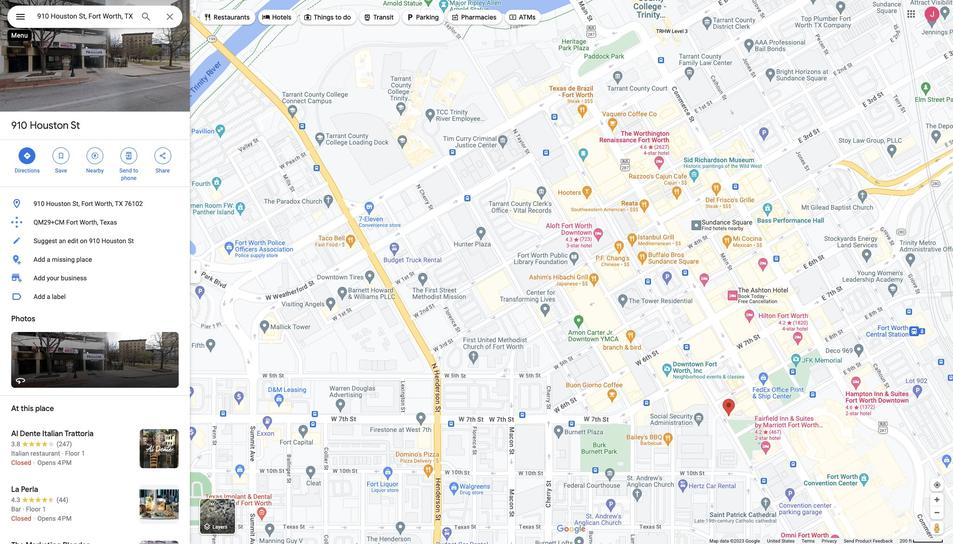 Task type: vqa. For each thing, say whether or not it's contained in the screenshot.
entire within $1,464 entire trip
no



Task type: describe. For each thing, give the bounding box(es) containing it.
opens inside italian restaurant · floor 1 closed ⋅ opens 4 pm
[[37, 460, 56, 467]]

910 houston st main content
[[0, 0, 190, 545]]

texas
[[100, 219, 117, 226]]


[[91, 151, 99, 161]]

share
[[156, 168, 170, 174]]

st,
[[72, 200, 80, 208]]

 things to do
[[304, 12, 351, 22]]

910 houston st, fort worth, tx 76102
[[34, 200, 143, 208]]

houston inside suggest an edit on 910 houston st button
[[102, 237, 126, 245]]

transit
[[374, 13, 394, 21]]

united
[[767, 539, 781, 544]]

⋅ inside italian restaurant · floor 1 closed ⋅ opens 4 pm
[[33, 460, 36, 467]]

show your location image
[[934, 481, 942, 490]]

missing
[[52, 256, 75, 264]]

collapse side panel image
[[190, 267, 201, 278]]

united states
[[767, 539, 795, 544]]

none field inside 910 houston st, fort worth, tx 76102 field
[[37, 11, 133, 22]]

al
[[11, 430, 18, 439]]


[[203, 12, 212, 22]]

closed inside bar · floor 1 closed ⋅ opens 4 pm
[[11, 515, 31, 523]]

 transit
[[363, 12, 394, 22]]

qm29+cm fort worth, texas
[[34, 219, 117, 226]]

200
[[900, 539, 908, 544]]

terms
[[802, 539, 815, 544]]

layers
[[213, 525, 228, 531]]

map
[[710, 539, 719, 544]]

place inside button
[[76, 256, 92, 264]]

show street view coverage image
[[931, 521, 944, 535]]

la
[[11, 486, 19, 495]]

parking
[[416, 13, 439, 21]]

1 vertical spatial place
[[35, 405, 54, 414]]


[[509, 12, 517, 22]]

add a label button
[[0, 288, 190, 306]]

910 houston st, fort worth, tx 76102 button
[[0, 195, 190, 213]]

add for add a missing place
[[34, 256, 45, 264]]

a for missing
[[47, 256, 50, 264]]

0 horizontal spatial fort
[[66, 219, 78, 226]]

send to phone
[[119, 168, 138, 182]]

save
[[55, 168, 67, 174]]

add a missing place button
[[0, 251, 190, 269]]

floor inside bar · floor 1 closed ⋅ opens 4 pm
[[26, 506, 41, 514]]

edit
[[68, 237, 78, 245]]

footer inside google maps element
[[710, 539, 900, 545]]

· inside italian restaurant · floor 1 closed ⋅ opens 4 pm
[[62, 450, 63, 458]]

nearby
[[86, 168, 104, 174]]

united states button
[[767, 539, 795, 545]]

 restaurants
[[203, 12, 250, 22]]


[[262, 12, 270, 22]]

pharmacies
[[461, 13, 497, 21]]

an
[[59, 237, 66, 245]]


[[15, 10, 26, 23]]

italian restaurant · floor 1 closed ⋅ opens 4 pm
[[11, 450, 85, 467]]

 pharmacies
[[451, 12, 497, 22]]

privacy
[[822, 539, 837, 544]]

send for send to phone
[[119, 168, 132, 174]]

business
[[61, 275, 87, 282]]

1 inside italian restaurant · floor 1 closed ⋅ opens 4 pm
[[81, 450, 85, 458]]

(247)
[[57, 441, 72, 448]]

at
[[11, 405, 19, 414]]

 hotels
[[262, 12, 292, 22]]

closed inside italian restaurant · floor 1 closed ⋅ opens 4 pm
[[11, 460, 31, 467]]

do
[[343, 13, 351, 21]]

1 horizontal spatial fort
[[81, 200, 93, 208]]

ft
[[909, 539, 912, 544]]


[[57, 151, 65, 161]]

©2023
[[731, 539, 745, 544]]

restaurants
[[214, 13, 250, 21]]

qm29+cm
[[34, 219, 65, 226]]

to inside the  things to do
[[335, 13, 342, 21]]

on
[[80, 237, 87, 245]]

suggest
[[34, 237, 57, 245]]

· inside bar · floor 1 closed ⋅ opens 4 pm
[[23, 506, 24, 514]]

al dente italian trattoria
[[11, 430, 94, 439]]

restaurant
[[31, 450, 60, 458]]

italian inside italian restaurant · floor 1 closed ⋅ opens 4 pm
[[11, 450, 29, 458]]

atms
[[519, 13, 536, 21]]


[[363, 12, 372, 22]]

910 for 910 houston st
[[11, 119, 27, 132]]


[[406, 12, 414, 22]]



Task type: locate. For each thing, give the bounding box(es) containing it.
houston left st,
[[46, 200, 71, 208]]

1 horizontal spatial 1
[[81, 450, 85, 458]]

2 add from the top
[[34, 275, 45, 282]]

0 vertical spatial ⋅
[[33, 460, 36, 467]]

910
[[11, 119, 27, 132], [34, 200, 45, 208], [89, 237, 100, 245]]

1 opens from the top
[[37, 460, 56, 467]]

0 vertical spatial floor
[[65, 450, 80, 458]]

1 horizontal spatial st
[[128, 237, 134, 245]]

send inside button
[[844, 539, 855, 544]]

 parking
[[406, 12, 439, 22]]

place right this
[[35, 405, 54, 414]]

add inside button
[[34, 293, 45, 301]]

map data ©2023 google
[[710, 539, 760, 544]]

3 add from the top
[[34, 293, 45, 301]]

bar
[[11, 506, 21, 514]]

2 4 pm from the top
[[57, 515, 72, 523]]

910 Houston St, Fort Worth, TX 76102 field
[[7, 6, 183, 28]]

actions for 910 houston st region
[[0, 140, 190, 187]]

opens down restaurant
[[37, 460, 56, 467]]

to inside send to phone
[[133, 168, 138, 174]]

1 down trattoria in the left bottom of the page
[[81, 450, 85, 458]]

1 vertical spatial worth,
[[80, 219, 98, 226]]

bar · floor 1 closed ⋅ opens 4 pm
[[11, 506, 72, 523]]

phone
[[121, 175, 137, 182]]

zoom out image
[[934, 510, 941, 517]]

· down (247)
[[62, 450, 63, 458]]

add for add a label
[[34, 293, 45, 301]]

label
[[52, 293, 66, 301]]

worth, left tx
[[95, 200, 113, 208]]

floor down (247)
[[65, 450, 80, 458]]

2 vertical spatial houston
[[102, 237, 126, 245]]

0 vertical spatial houston
[[30, 119, 69, 132]]

1 vertical spatial houston
[[46, 200, 71, 208]]

product
[[856, 539, 872, 544]]

0 horizontal spatial st
[[71, 119, 80, 132]]

houston
[[30, 119, 69, 132], [46, 200, 71, 208], [102, 237, 126, 245]]

0 horizontal spatial send
[[119, 168, 132, 174]]

0 vertical spatial 1
[[81, 450, 85, 458]]

0 horizontal spatial to
[[133, 168, 138, 174]]

⋅ down 4.3 stars 44 reviews 'image'
[[33, 515, 36, 523]]

closed
[[11, 460, 31, 467], [11, 515, 31, 523]]

0 vertical spatial send
[[119, 168, 132, 174]]

italian down 3.8
[[11, 450, 29, 458]]

feedback
[[873, 539, 893, 544]]

italian up 3.8 stars 247 reviews image in the left of the page
[[42, 430, 63, 439]]

0 vertical spatial closed
[[11, 460, 31, 467]]

add
[[34, 256, 45, 264], [34, 275, 45, 282], [34, 293, 45, 301]]

1 4 pm from the top
[[57, 460, 72, 467]]


[[451, 12, 460, 22]]

76102
[[125, 200, 143, 208]]

fort up edit
[[66, 219, 78, 226]]

la perla
[[11, 486, 38, 495]]

houston for st
[[30, 119, 69, 132]]

0 vertical spatial ·
[[62, 450, 63, 458]]

2 a from the top
[[47, 293, 50, 301]]

2 ⋅ from the top
[[33, 515, 36, 523]]

closed down bar
[[11, 515, 31, 523]]

zoom in image
[[934, 497, 941, 504]]

· right bar
[[23, 506, 24, 514]]

0 vertical spatial 910
[[11, 119, 27, 132]]

4 pm inside italian restaurant · floor 1 closed ⋅ opens 4 pm
[[57, 460, 72, 467]]

a
[[47, 256, 50, 264], [47, 293, 50, 301]]

1
[[81, 450, 85, 458], [42, 506, 46, 514]]

0 horizontal spatial floor
[[26, 506, 41, 514]]


[[23, 151, 31, 161]]

1 vertical spatial to
[[133, 168, 138, 174]]

a left label
[[47, 293, 50, 301]]

1 horizontal spatial italian
[[42, 430, 63, 439]]

4 pm inside bar · floor 1 closed ⋅ opens 4 pm
[[57, 515, 72, 523]]

a inside button
[[47, 256, 50, 264]]

add for add your business
[[34, 275, 45, 282]]

0 vertical spatial st
[[71, 119, 80, 132]]

floor inside italian restaurant · floor 1 closed ⋅ opens 4 pm
[[65, 450, 80, 458]]

4.3
[[11, 497, 20, 504]]

200 ft
[[900, 539, 912, 544]]

to
[[335, 13, 342, 21], [133, 168, 138, 174]]

3.8
[[11, 441, 20, 448]]

directions
[[15, 168, 40, 174]]

 atms
[[509, 12, 536, 22]]

0 vertical spatial 4 pm
[[57, 460, 72, 467]]

2 vertical spatial 910
[[89, 237, 100, 245]]

add your business link
[[0, 269, 190, 288]]

1 vertical spatial 910
[[34, 200, 45, 208]]

place down on
[[76, 256, 92, 264]]

4 pm down (44)
[[57, 515, 72, 523]]

send up phone
[[119, 168, 132, 174]]

1 vertical spatial italian
[[11, 450, 29, 458]]

a inside button
[[47, 293, 50, 301]]

opens inside bar · floor 1 closed ⋅ opens 4 pm
[[37, 515, 56, 523]]

910 for 910 houston st, fort worth, tx 76102
[[34, 200, 45, 208]]

suggest an edit on 910 houston st
[[34, 237, 134, 245]]

this
[[21, 405, 34, 414]]

200 ft button
[[900, 539, 944, 544]]

 search field
[[7, 6, 183, 30]]

worth, down 910 houston st, fort worth, tx 76102 at the top left
[[80, 219, 98, 226]]

at this place
[[11, 405, 54, 414]]

1 add from the top
[[34, 256, 45, 264]]

1 vertical spatial floor
[[26, 506, 41, 514]]

1 vertical spatial ⋅
[[33, 515, 36, 523]]

0 horizontal spatial ·
[[23, 506, 24, 514]]

1 down 4.3 stars 44 reviews 'image'
[[42, 506, 46, 514]]

1 inside bar · floor 1 closed ⋅ opens 4 pm
[[42, 506, 46, 514]]

4.3 stars 44 reviews image
[[11, 496, 68, 505]]

0 horizontal spatial italian
[[11, 450, 29, 458]]

1 vertical spatial 4 pm
[[57, 515, 72, 523]]

0 vertical spatial a
[[47, 256, 50, 264]]

0 vertical spatial place
[[76, 256, 92, 264]]

suggest an edit on 910 houston st button
[[0, 232, 190, 251]]

send product feedback button
[[844, 539, 893, 545]]

add left your
[[34, 275, 45, 282]]

2 horizontal spatial 910
[[89, 237, 100, 245]]

add left label
[[34, 293, 45, 301]]

0 vertical spatial fort
[[81, 200, 93, 208]]

1 ⋅ from the top
[[33, 460, 36, 467]]

to left do
[[335, 13, 342, 21]]

2 opens from the top
[[37, 515, 56, 523]]

worth, inside "qm29+cm fort worth, texas" button
[[80, 219, 98, 226]]

google
[[746, 539, 760, 544]]

 button
[[7, 6, 34, 30]]

1 vertical spatial ·
[[23, 506, 24, 514]]

⋅
[[33, 460, 36, 467], [33, 515, 36, 523]]

send left product
[[844, 539, 855, 544]]

a left missing
[[47, 256, 50, 264]]

1 vertical spatial fort
[[66, 219, 78, 226]]

0 horizontal spatial 910
[[11, 119, 27, 132]]

1 horizontal spatial place
[[76, 256, 92, 264]]

footer containing map data ©2023 google
[[710, 539, 900, 545]]

1 vertical spatial a
[[47, 293, 50, 301]]

0 vertical spatial worth,
[[95, 200, 113, 208]]

dente
[[20, 430, 41, 439]]

google maps element
[[0, 0, 954, 545]]


[[304, 12, 312, 22]]

None field
[[37, 11, 133, 22]]

0 horizontal spatial 1
[[42, 506, 46, 514]]

closed down 3.8
[[11, 460, 31, 467]]

1 horizontal spatial 910
[[34, 200, 45, 208]]

your
[[47, 275, 59, 282]]

fort
[[81, 200, 93, 208], [66, 219, 78, 226]]

st up "actions for 910 houston st" region
[[71, 119, 80, 132]]

send product feedback
[[844, 539, 893, 544]]

1 horizontal spatial to
[[335, 13, 342, 21]]

photos
[[11, 315, 35, 324]]

st down 76102
[[128, 237, 134, 245]]


[[125, 151, 133, 161]]

a for label
[[47, 293, 50, 301]]

1 vertical spatial add
[[34, 275, 45, 282]]

910 inside button
[[89, 237, 100, 245]]

1 vertical spatial st
[[128, 237, 134, 245]]

add your business
[[34, 275, 87, 282]]

st inside button
[[128, 237, 134, 245]]

qm29+cm fort worth, texas button
[[0, 213, 190, 232]]

1 vertical spatial opens
[[37, 515, 56, 523]]

1 vertical spatial send
[[844, 539, 855, 544]]

states
[[782, 539, 795, 544]]

hotels
[[272, 13, 292, 21]]

2 vertical spatial add
[[34, 293, 45, 301]]

⋅ down restaurant
[[33, 460, 36, 467]]

google account: james peterson  
(james.peterson1902@gmail.com) image
[[925, 6, 940, 21]]

floor down 4.3 stars 44 reviews 'image'
[[26, 506, 41, 514]]

data
[[720, 539, 729, 544]]

send inside send to phone
[[119, 168, 132, 174]]

(44)
[[57, 497, 68, 504]]

place
[[76, 256, 92, 264], [35, 405, 54, 414]]

add down suggest
[[34, 256, 45, 264]]

add inside button
[[34, 256, 45, 264]]

·
[[62, 450, 63, 458], [23, 506, 24, 514]]

⋅ inside bar · floor 1 closed ⋅ opens 4 pm
[[33, 515, 36, 523]]

privacy button
[[822, 539, 837, 545]]

1 a from the top
[[47, 256, 50, 264]]

houston up the  at the top left
[[30, 119, 69, 132]]

910 houston st
[[11, 119, 80, 132]]

1 horizontal spatial ·
[[62, 450, 63, 458]]

perla
[[21, 486, 38, 495]]

2 closed from the top
[[11, 515, 31, 523]]

0 vertical spatial opens
[[37, 460, 56, 467]]

worth,
[[95, 200, 113, 208], [80, 219, 98, 226]]

910 up the 
[[11, 119, 27, 132]]

worth, inside 910 houston st, fort worth, tx 76102 button
[[95, 200, 113, 208]]

send
[[119, 168, 132, 174], [844, 539, 855, 544]]

footer
[[710, 539, 900, 545]]

tx
[[115, 200, 123, 208]]

3.8 stars 247 reviews image
[[11, 440, 72, 449]]

910 inside button
[[34, 200, 45, 208]]

send for send product feedback
[[844, 539, 855, 544]]

1 closed from the top
[[11, 460, 31, 467]]

fort right st,
[[81, 200, 93, 208]]

terms button
[[802, 539, 815, 545]]

houston inside 910 houston st, fort worth, tx 76102 button
[[46, 200, 71, 208]]

0 horizontal spatial place
[[35, 405, 54, 414]]

houston for st,
[[46, 200, 71, 208]]

houston down texas
[[102, 237, 126, 245]]

things
[[314, 13, 334, 21]]

1 horizontal spatial send
[[844, 539, 855, 544]]

910 right on
[[89, 237, 100, 245]]

add inside 'link'
[[34, 275, 45, 282]]

1 vertical spatial closed
[[11, 515, 31, 523]]

4 pm down (247)
[[57, 460, 72, 467]]

add a missing place
[[34, 256, 92, 264]]

opens down 4.3 stars 44 reviews 'image'
[[37, 515, 56, 523]]

add a label
[[34, 293, 66, 301]]

1 horizontal spatial floor
[[65, 450, 80, 458]]

0 vertical spatial add
[[34, 256, 45, 264]]

to up phone
[[133, 168, 138, 174]]


[[159, 151, 167, 161]]

0 vertical spatial to
[[335, 13, 342, 21]]

1 vertical spatial 1
[[42, 506, 46, 514]]

0 vertical spatial italian
[[42, 430, 63, 439]]

trattoria
[[65, 430, 94, 439]]

910 up qm29+cm
[[34, 200, 45, 208]]

opens
[[37, 460, 56, 467], [37, 515, 56, 523]]



